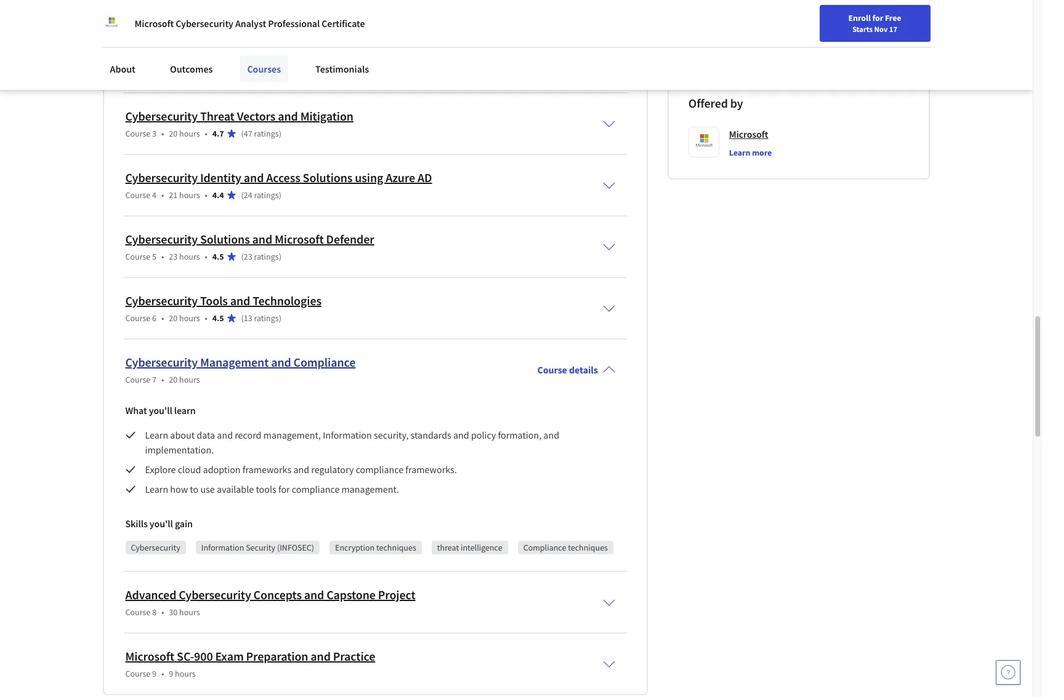 Task type: vqa. For each thing, say whether or not it's contained in the screenshot.
Course in Cybersecurity Management and Compliance Course 7 • 20 hours
yes



Task type: locate. For each thing, give the bounding box(es) containing it.
0 vertical spatial to
[[194, 47, 205, 62]]

1 4.5 from the top
[[212, 251, 224, 262]]

free
[[885, 12, 901, 23]]

3 20 from the top
[[169, 374, 178, 386]]

about
[[170, 429, 195, 442]]

cybersecurity for cybersecurity management and compliance course 7 • 20 hours
[[125, 355, 198, 370]]

1 horizontal spatial for
[[872, 12, 883, 23]]

4 ( from the top
[[241, 251, 244, 262]]

tools
[[200, 293, 228, 309]]

4
[[152, 190, 156, 201]]

1 vertical spatial 20
[[169, 313, 178, 324]]

1 vertical spatial compliance
[[523, 543, 566, 554]]

hours right 21 in the top of the page
[[179, 190, 200, 201]]

2 4.5 from the top
[[212, 313, 224, 324]]

) down cybersecurity identity and access solutions using azure ad link
[[279, 190, 281, 201]]

and right formation,
[[543, 429, 559, 442]]

4.8
[[212, 66, 224, 78]]

5 ( from the top
[[241, 313, 244, 324]]

learn
[[729, 147, 750, 158], [145, 429, 168, 442], [145, 483, 168, 496]]

1 9 from the left
[[152, 669, 156, 680]]

hours right 6
[[179, 313, 200, 324]]

cybersecurity for cybersecurity tools and technologies
[[125, 293, 198, 309]]

certificate
[[322, 17, 365, 30]]

1 horizontal spatial 23
[[244, 251, 252, 262]]

solutions up ( 23 ratings )
[[200, 232, 250, 247]]

4.4
[[212, 190, 224, 201]]

information
[[323, 429, 372, 442], [201, 543, 244, 554]]

1 vertical spatial information
[[201, 543, 244, 554]]

None search field
[[176, 8, 471, 32]]

preparation
[[246, 649, 308, 665]]

you'll for learn
[[149, 405, 172, 417]]

) right courses
[[283, 66, 286, 78]]

and inside cybersecurity management and compliance course 7 • 20 hours
[[271, 355, 291, 370]]

0 vertical spatial 4.5
[[212, 251, 224, 262]]

starts
[[852, 24, 873, 34]]

( down cybersecurity solutions and microsoft defender link
[[241, 251, 244, 262]]

advanced
[[125, 588, 176, 603]]

1 vertical spatial for
[[278, 483, 290, 496]]

cloud
[[293, 47, 324, 62]]

100
[[244, 66, 257, 78]]

2
[[152, 66, 156, 78]]

course for course 2
[[125, 66, 150, 78]]

3 ( from the top
[[241, 190, 244, 201]]

2 techniques from the left
[[568, 543, 608, 554]]

20 right 3
[[169, 128, 178, 139]]

microsoft sc-900 exam preparation and practice link
[[125, 649, 375, 665]]

ratings down cybersecurity solutions and microsoft defender
[[254, 251, 279, 262]]

management,
[[263, 429, 321, 442]]

course 5 • 23 hours •
[[125, 251, 207, 262]]

microsoft up learn more
[[729, 128, 768, 140]]

1 techniques from the left
[[376, 543, 416, 554]]

learn down "what you'll learn"
[[145, 429, 168, 442]]

0 vertical spatial compliance
[[294, 355, 356, 370]]

1 vertical spatial 4.5
[[212, 313, 224, 324]]

available
[[217, 483, 254, 496]]

hours up 'learn'
[[179, 374, 200, 386]]

4.7
[[212, 128, 224, 139]]

hours left 4.7
[[179, 128, 200, 139]]

learn down explore
[[145, 483, 168, 496]]

5
[[152, 251, 156, 262]]

course inside 'dropdown button'
[[537, 364, 567, 376]]

vectors
[[237, 108, 276, 124]]

solutions
[[303, 170, 353, 185], [200, 232, 250, 247]]

encryption
[[335, 543, 375, 554]]

4.5
[[212, 251, 224, 262], [212, 313, 224, 324]]

what
[[125, 405, 147, 417]]

20 for threat
[[169, 128, 178, 139]]

techniques for encryption techniques
[[376, 543, 416, 554]]

learn inside button
[[729, 147, 750, 158]]

solutions left using
[[303, 170, 353, 185]]

0 horizontal spatial techniques
[[376, 543, 416, 554]]

cybersecurity tools and technologies link
[[125, 293, 322, 309]]

1 horizontal spatial 9
[[169, 669, 173, 680]]

2 ( from the top
[[241, 128, 244, 139]]

ad
[[418, 170, 432, 185]]

23 right 5 at the top
[[169, 251, 178, 262]]

(
[[241, 66, 244, 78], [241, 128, 244, 139], [241, 190, 244, 201], [241, 251, 244, 262], [241, 313, 244, 324]]

and left regulatory
[[293, 464, 309, 476]]

course for course 6 • 20 hours •
[[125, 313, 150, 324]]

and left policy
[[453, 429, 469, 442]]

0 horizontal spatial solutions
[[200, 232, 250, 247]]

hours down sc-
[[175, 669, 196, 680]]

management.
[[342, 483, 399, 496]]

) right 47
[[279, 128, 281, 139]]

0 vertical spatial solutions
[[303, 170, 353, 185]]

ratings right 24
[[254, 190, 279, 201]]

for
[[872, 12, 883, 23], [278, 483, 290, 496]]

and up 13 in the left of the page
[[230, 293, 250, 309]]

techniques for compliance techniques
[[568, 543, 608, 554]]

ratings right 47
[[254, 128, 279, 139]]

0 vertical spatial for
[[872, 12, 883, 23]]

hours
[[179, 66, 200, 78], [179, 128, 200, 139], [179, 190, 200, 201], [179, 251, 200, 262], [179, 313, 200, 324], [179, 374, 200, 386], [179, 607, 200, 618], [175, 669, 196, 680]]

hours inside cybersecurity management and compliance course 7 • 20 hours
[[179, 374, 200, 386]]

learn inside learn about data and record management, information security, standards and policy formation, and implementation.
[[145, 429, 168, 442]]

nov
[[874, 24, 888, 34]]

cybersecurity management and compliance course 7 • 20 hours
[[125, 355, 356, 386]]

microsoft inside the microsoft sc-900 exam preparation and practice course 9 • 9 hours
[[125, 649, 174, 665]]

( down cybersecurity tools and technologies
[[241, 313, 244, 324]]

you'll left the gain
[[150, 518, 173, 530]]

0 horizontal spatial for
[[278, 483, 290, 496]]

20 right 7
[[169, 374, 178, 386]]

cybersecurity inside cybersecurity management and compliance course 7 • 20 hours
[[125, 355, 198, 370]]

0 vertical spatial you'll
[[149, 405, 172, 417]]

data
[[197, 429, 215, 442]]

) down cybersecurity solutions and microsoft defender
[[279, 251, 281, 262]]

and left practice
[[311, 649, 331, 665]]

( down networking
[[241, 66, 244, 78]]

2 vertical spatial learn
[[145, 483, 168, 496]]

4.5 down cybersecurity solutions and microsoft defender link
[[212, 251, 224, 262]]

( down "cybersecurity threat vectors and mitigation" link at left top
[[241, 128, 244, 139]]

sc-
[[177, 649, 194, 665]]

cybersecurity inside the advanced cybersecurity concepts and capstone project course 8 • 30 hours
[[179, 588, 251, 603]]

compliance techniques
[[523, 543, 608, 554]]

23 down cybersecurity solutions and microsoft defender
[[244, 251, 252, 262]]

2 23 from the left
[[244, 251, 252, 262]]

1 vertical spatial to
[[190, 483, 198, 496]]

1 vertical spatial you'll
[[150, 518, 173, 530]]

skills
[[125, 518, 148, 530]]

formation,
[[498, 429, 541, 442]]

and
[[271, 47, 291, 62], [278, 108, 298, 124], [244, 170, 264, 185], [252, 232, 272, 247], [230, 293, 250, 309], [271, 355, 291, 370], [217, 429, 233, 442], [453, 429, 469, 442], [543, 429, 559, 442], [293, 464, 309, 476], [304, 588, 324, 603], [311, 649, 331, 665]]

information left security
[[201, 543, 244, 554]]

24
[[244, 190, 252, 201]]

to
[[194, 47, 205, 62], [190, 483, 198, 496]]

9
[[152, 669, 156, 680], [169, 669, 173, 680]]

1 vertical spatial learn
[[145, 429, 168, 442]]

to left the use
[[190, 483, 198, 496]]

learn for learn more
[[729, 147, 750, 158]]

you'll for gain
[[150, 518, 173, 530]]

• inside the advanced cybersecurity concepts and capstone project course 8 • 30 hours
[[161, 607, 164, 618]]

and up ( 23 ratings )
[[252, 232, 272, 247]]

course inside the microsoft sc-900 exam preparation and practice course 9 • 9 hours
[[125, 669, 150, 680]]

compliance down explore cloud adoption frameworks and regulatory compliance frameworks.
[[292, 483, 340, 496]]

hours right 30
[[179, 607, 200, 618]]

course details button
[[528, 347, 625, 394]]

) for technologies
[[279, 313, 281, 324]]

1 horizontal spatial techniques
[[568, 543, 608, 554]]

compliance inside cybersecurity management and compliance course 7 • 20 hours
[[294, 355, 356, 370]]

)
[[283, 66, 286, 78], [279, 128, 281, 139], [279, 190, 281, 201], [279, 251, 281, 262], [279, 313, 281, 324]]

cybersecurity threat vectors and mitigation link
[[125, 108, 353, 124]]

practice
[[333, 649, 375, 665]]

and right management
[[271, 355, 291, 370]]

21
[[169, 190, 178, 201]]

enroll
[[848, 12, 871, 23]]

you'll left 'learn'
[[149, 405, 172, 417]]

networking
[[207, 47, 269, 62]]

microsoft image
[[103, 15, 120, 32], [690, 24, 717, 51]]

1 horizontal spatial information
[[323, 429, 372, 442]]

0 vertical spatial information
[[323, 429, 372, 442]]

cybersecurity solutions and microsoft defender link
[[125, 232, 374, 247]]

0 vertical spatial learn
[[729, 147, 750, 158]]

0 vertical spatial 20
[[169, 128, 178, 139]]

0 horizontal spatial microsoft image
[[103, 15, 120, 32]]

testimonials
[[315, 63, 369, 75]]

microsoft left sc-
[[125, 649, 174, 665]]

for up nov
[[872, 12, 883, 23]]

( right 4.4
[[241, 190, 244, 201]]

ratings
[[258, 66, 283, 78], [254, 128, 279, 139], [254, 190, 279, 201], [254, 251, 279, 262], [254, 313, 279, 324]]

enroll for free starts nov 17
[[848, 12, 901, 34]]

) for access
[[279, 190, 281, 201]]

course
[[125, 66, 150, 78], [125, 128, 150, 139], [125, 190, 150, 201], [125, 251, 150, 262], [125, 313, 150, 324], [537, 364, 567, 376], [125, 374, 150, 386], [125, 607, 150, 618], [125, 669, 150, 680]]

1 23 from the left
[[169, 251, 178, 262]]

learn about data and record management, information security, standards and policy formation, and implementation.
[[145, 429, 561, 456]]

2 vertical spatial 20
[[169, 374, 178, 386]]

2 20 from the top
[[169, 313, 178, 324]]

1 horizontal spatial compliance
[[356, 464, 404, 476]]

information up regulatory
[[323, 429, 372, 442]]

0 horizontal spatial compliance
[[294, 355, 356, 370]]

show notifications image
[[867, 15, 881, 30]]

1 20 from the top
[[169, 128, 178, 139]]

20 right 6
[[169, 313, 178, 324]]

for right tools
[[278, 483, 290, 496]]

4.5 down the tools
[[212, 313, 224, 324]]

0 horizontal spatial 23
[[169, 251, 178, 262]]

to up outcomes
[[194, 47, 205, 62]]

( for identity
[[241, 190, 244, 201]]

compliance up management.
[[356, 464, 404, 476]]

learn down microsoft link
[[729, 147, 750, 158]]

course inside the advanced cybersecurity concepts and capstone project course 8 • 30 hours
[[125, 607, 150, 618]]

course for course 3 • 20 hours •
[[125, 128, 150, 139]]

outcomes link
[[163, 55, 220, 83]]

20
[[169, 128, 178, 139], [169, 313, 178, 324], [169, 374, 178, 386]]

2 9 from the left
[[169, 669, 173, 680]]

and right concepts
[[304, 588, 324, 603]]

by
[[730, 95, 743, 111]]

1 vertical spatial compliance
[[292, 483, 340, 496]]

advanced cybersecurity concepts and capstone project course 8 • 30 hours
[[125, 588, 416, 618]]

introduction to networking and cloud computing
[[125, 47, 385, 62]]

47
[[244, 128, 252, 139]]

1 horizontal spatial compliance
[[523, 543, 566, 554]]

microsoft up 'introduction'
[[135, 17, 174, 30]]

ratings right 13 in the left of the page
[[254, 313, 279, 324]]

1 horizontal spatial solutions
[[303, 170, 353, 185]]

0 horizontal spatial 9
[[152, 669, 156, 680]]

cybersecurity for cybersecurity solutions and microsoft defender
[[125, 232, 198, 247]]

) down technologies
[[279, 313, 281, 324]]

learn more
[[729, 147, 772, 158]]



Task type: describe. For each thing, give the bounding box(es) containing it.
cybersecurity for cybersecurity
[[131, 543, 180, 554]]

computing
[[326, 47, 385, 62]]

introduction to networking and cloud computing link
[[125, 47, 385, 62]]

access
[[266, 170, 300, 185]]

use
[[200, 483, 215, 496]]

and right data on the left of page
[[217, 429, 233, 442]]

hours right '25'
[[179, 66, 200, 78]]

course details
[[537, 364, 598, 376]]

( for tools
[[241, 313, 244, 324]]

skills you'll gain
[[125, 518, 193, 530]]

course for course details
[[537, 364, 567, 376]]

microsoft cybersecurity analyst professional certificate
[[135, 17, 365, 30]]

hours inside the advanced cybersecurity concepts and capstone project course 8 • 30 hours
[[179, 607, 200, 618]]

professional
[[268, 17, 320, 30]]

900
[[194, 649, 213, 665]]

testimonials link
[[308, 55, 376, 83]]

regulatory
[[311, 464, 354, 476]]

learn for learn about data and record management, information security, standards and policy formation, and implementation.
[[145, 429, 168, 442]]

intelligence
[[461, 543, 502, 554]]

) for microsoft
[[279, 251, 281, 262]]

information inside learn about data and record management, information security, standards and policy formation, and implementation.
[[323, 429, 372, 442]]

standards
[[411, 429, 451, 442]]

gain
[[175, 518, 193, 530]]

details
[[569, 364, 598, 376]]

more
[[752, 147, 772, 158]]

( for solutions
[[241, 251, 244, 262]]

courses
[[247, 63, 281, 75]]

adoption
[[203, 464, 241, 476]]

course 2
[[125, 66, 156, 78]]

azure
[[386, 170, 415, 185]]

what you'll learn
[[125, 405, 196, 417]]

cybersecurity management and compliance link
[[125, 355, 356, 370]]

cybersecurity for cybersecurity identity and access solutions using azure ad
[[125, 170, 198, 185]]

cybersecurity solutions and microsoft defender
[[125, 232, 374, 247]]

threat
[[200, 108, 235, 124]]

1 horizontal spatial microsoft image
[[690, 24, 717, 51]]

( 47 ratings )
[[241, 128, 281, 139]]

course for course 4 • 21 hours •
[[125, 190, 150, 201]]

0 horizontal spatial compliance
[[292, 483, 340, 496]]

for inside the enroll for free starts nov 17
[[872, 12, 883, 23]]

cybersecurity for cybersecurity threat vectors and mitigation
[[125, 108, 198, 124]]

explore cloud adoption frameworks and regulatory compliance frameworks.
[[145, 464, 457, 476]]

ratings for and
[[254, 128, 279, 139]]

( 23 ratings )
[[241, 251, 281, 262]]

1 ( from the top
[[241, 66, 244, 78]]

hours inside the microsoft sc-900 exam preparation and practice course 9 • 9 hours
[[175, 669, 196, 680]]

13
[[244, 313, 252, 324]]

concepts
[[254, 588, 302, 603]]

and right vectors
[[278, 108, 298, 124]]

management
[[200, 355, 269, 370]]

project
[[378, 588, 416, 603]]

and inside the microsoft sc-900 exam preparation and practice course 9 • 9 hours
[[311, 649, 331, 665]]

microsoft up ( 23 ratings )
[[275, 232, 324, 247]]

course inside cybersecurity management and compliance course 7 • 20 hours
[[125, 374, 150, 386]]

( for threat
[[241, 128, 244, 139]]

and up courses
[[271, 47, 291, 62]]

ratings for access
[[254, 190, 279, 201]]

20 for tools
[[169, 313, 178, 324]]

about link
[[103, 55, 143, 83]]

4.5 for tools
[[212, 313, 224, 324]]

learn how to use available tools for compliance management.
[[145, 483, 399, 496]]

threat intelligence
[[437, 543, 502, 554]]

defender
[[326, 232, 374, 247]]

implementation.
[[145, 444, 214, 456]]

help center image
[[1001, 666, 1016, 681]]

cloud
[[178, 464, 201, 476]]

security
[[246, 543, 275, 554]]

record
[[235, 429, 261, 442]]

• inside cybersecurity management and compliance course 7 • 20 hours
[[161, 374, 164, 386]]

17
[[889, 24, 897, 34]]

microsoft up by
[[727, 38, 760, 49]]

4.5 for solutions
[[212, 251, 224, 262]]

ratings for technologies
[[254, 313, 279, 324]]

25 hours •
[[169, 66, 207, 78]]

threat
[[437, 543, 459, 554]]

offered
[[688, 95, 728, 111]]

20 inside cybersecurity management and compliance course 7 • 20 hours
[[169, 374, 178, 386]]

) for and
[[279, 128, 281, 139]]

ratings for microsoft
[[254, 251, 279, 262]]

( 24 ratings )
[[241, 190, 281, 201]]

and inside the advanced cybersecurity concepts and capstone project course 8 • 30 hours
[[304, 588, 324, 603]]

microsoft link
[[729, 127, 768, 142]]

ratings right 100 at the top
[[258, 66, 283, 78]]

and up 24
[[244, 170, 264, 185]]

tools
[[256, 483, 276, 496]]

identity
[[200, 170, 241, 185]]

analyst
[[235, 17, 266, 30]]

learn more button
[[729, 147, 772, 159]]

exam
[[215, 649, 244, 665]]

course 4 • 21 hours •
[[125, 190, 207, 201]]

cybersecurity tools and technologies
[[125, 293, 322, 309]]

technologies
[[253, 293, 322, 309]]

english button
[[774, 0, 849, 40]]

course 3 • 20 hours •
[[125, 128, 207, 139]]

3
[[152, 128, 156, 139]]

8
[[152, 607, 156, 618]]

cybersecurity identity and access solutions using azure ad link
[[125, 170, 432, 185]]

• inside the microsoft sc-900 exam preparation and practice course 9 • 9 hours
[[161, 669, 164, 680]]

learn
[[174, 405, 196, 417]]

course for course 5 • 23 hours •
[[125, 251, 150, 262]]

mitigation
[[300, 108, 353, 124]]

frameworks
[[243, 464, 291, 476]]

hours right 5 at the top
[[179, 251, 200, 262]]

security,
[[374, 429, 409, 442]]

( 100 ratings )
[[241, 66, 286, 78]]

0 horizontal spatial information
[[201, 543, 244, 554]]

cybersecurity identity and access solutions using azure ad
[[125, 170, 432, 185]]

7
[[152, 374, 156, 386]]

cybersecurity threat vectors and mitigation
[[125, 108, 353, 124]]

1 vertical spatial solutions
[[200, 232, 250, 247]]

policy
[[471, 429, 496, 442]]

courses link
[[240, 55, 288, 83]]

advanced cybersecurity concepts and capstone project link
[[125, 588, 416, 603]]

explore
[[145, 464, 176, 476]]

english
[[797, 14, 827, 26]]

learn for learn how to use available tools for compliance management.
[[145, 483, 168, 496]]

0 vertical spatial compliance
[[356, 464, 404, 476]]



